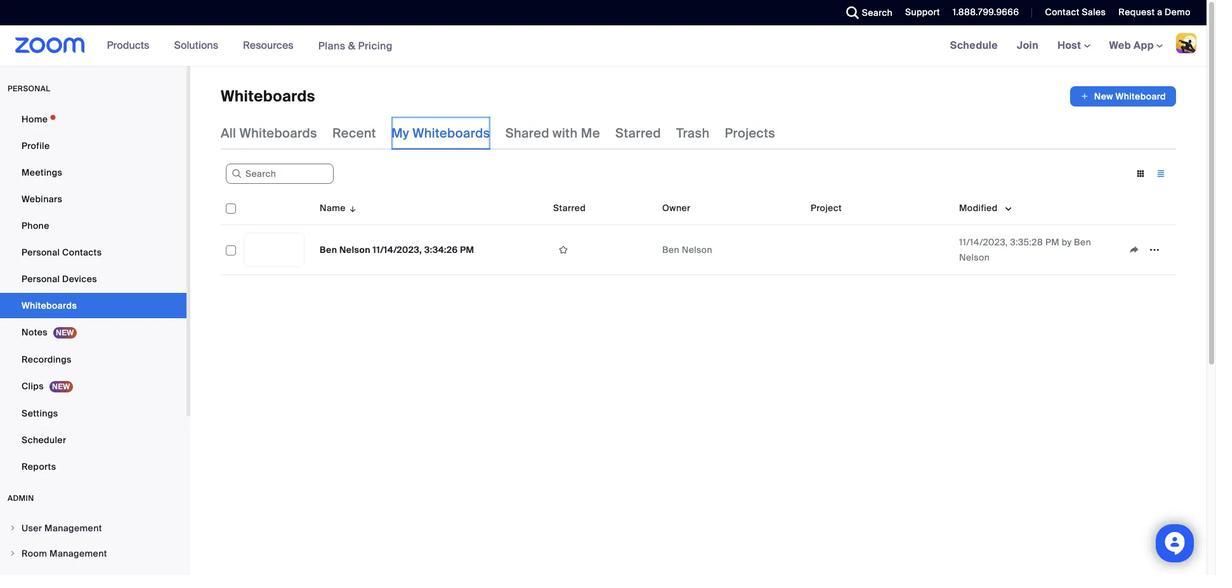 Task type: vqa. For each thing, say whether or not it's contained in the screenshot.
the bottommost "Management"
yes



Task type: locate. For each thing, give the bounding box(es) containing it.
scheduler link
[[0, 428, 187, 453]]

solutions
[[174, 39, 218, 52]]

owner
[[662, 202, 691, 214]]

settings link
[[0, 401, 187, 426]]

menu item
[[0, 567, 187, 576]]

1 horizontal spatial 11/14/2023,
[[959, 237, 1008, 248]]

ben right by
[[1074, 237, 1092, 248]]

11/14/2023, down modified
[[959, 237, 1008, 248]]

1 horizontal spatial starred
[[616, 125, 661, 142]]

management for user management
[[44, 523, 102, 534]]

3:34:26
[[424, 244, 458, 256]]

management
[[44, 523, 102, 534], [50, 548, 107, 560]]

ben nelson
[[662, 244, 713, 256]]

plans
[[318, 39, 346, 52]]

nelson down owner
[[682, 244, 713, 256]]

contact sales
[[1045, 6, 1106, 18]]

1 right image from the top
[[9, 525, 16, 532]]

resources
[[243, 39, 294, 52]]

pm right 3:34:26
[[460, 244, 474, 256]]

ben inside 11/14/2023, 3:35:28 pm by ben nelson
[[1074, 237, 1092, 248]]

click to star the whiteboard ben nelson 11/14/2023, 3:34:26 pm image
[[553, 244, 574, 256]]

2 horizontal spatial nelson
[[959, 252, 990, 263]]

recordings link
[[0, 347, 187, 372]]

list mode, selected image
[[1151, 168, 1171, 180]]

request a demo link
[[1109, 0, 1207, 25], [1119, 6, 1191, 18]]

personal down phone
[[22, 247, 60, 258]]

host button
[[1058, 39, 1090, 52]]

profile link
[[0, 133, 187, 159]]

meetings link
[[0, 160, 187, 185]]

share image
[[1124, 244, 1145, 256]]

new
[[1095, 91, 1114, 102]]

ben
[[1074, 237, 1092, 248], [320, 244, 337, 256], [662, 244, 680, 256]]

notes link
[[0, 320, 187, 346]]

search
[[862, 7, 893, 18]]

pm left by
[[1046, 237, 1060, 248]]

whiteboards up all whiteboards
[[221, 86, 315, 106]]

ben down owner
[[662, 244, 680, 256]]

support
[[906, 6, 940, 18]]

request a demo
[[1119, 6, 1191, 18]]

whiteboards up search text box
[[240, 125, 317, 142]]

by
[[1062, 237, 1072, 248]]

starred inside tabs of all whiteboard page tab list
[[616, 125, 661, 142]]

right image for room management
[[9, 550, 16, 558]]

reports
[[22, 461, 56, 473]]

2 personal from the top
[[22, 273, 60, 285]]

nelson
[[339, 244, 371, 256], [682, 244, 713, 256], [959, 252, 990, 263]]

Search text field
[[226, 164, 334, 184]]

nelson inside 11/14/2023, 3:35:28 pm by ben nelson
[[959, 252, 990, 263]]

right image inside room management menu item
[[9, 550, 16, 558]]

ben down name
[[320, 244, 337, 256]]

phone
[[22, 220, 49, 232]]

room
[[22, 548, 47, 560]]

management up room management
[[44, 523, 102, 534]]

pm inside 11/14/2023, 3:35:28 pm by ben nelson
[[1046, 237, 1060, 248]]

0 vertical spatial starred
[[616, 125, 661, 142]]

personal down personal contacts on the top of page
[[22, 273, 60, 285]]

nelson down arrow down icon
[[339, 244, 371, 256]]

starred up the click to star the whiteboard ben nelson 11/14/2023, 3:34:26 pm image
[[553, 202, 586, 214]]

1 horizontal spatial pm
[[1046, 237, 1060, 248]]

application
[[221, 192, 1186, 285], [1124, 240, 1171, 260]]

starred
[[616, 125, 661, 142], [553, 202, 586, 214]]

11/14/2023, inside 11/14/2023, 3:35:28 pm by ben nelson
[[959, 237, 1008, 248]]

search button
[[837, 0, 896, 25]]

management inside menu item
[[50, 548, 107, 560]]

1 vertical spatial right image
[[9, 550, 16, 558]]

1 vertical spatial starred
[[553, 202, 586, 214]]

cell
[[806, 225, 954, 275]]

0 horizontal spatial ben
[[320, 244, 337, 256]]

request
[[1119, 6, 1155, 18]]

2 horizontal spatial ben
[[1074, 237, 1092, 248]]

modified
[[959, 202, 998, 214]]

home link
[[0, 107, 187, 132]]

personal for personal contacts
[[22, 247, 60, 258]]

webinars link
[[0, 187, 187, 212]]

plans & pricing link
[[318, 39, 393, 52], [318, 39, 393, 52]]

3:35:28
[[1010, 237, 1043, 248]]

shared
[[506, 125, 549, 142]]

0 vertical spatial right image
[[9, 525, 16, 532]]

management for room management
[[50, 548, 107, 560]]

all
[[221, 125, 236, 142]]

1 horizontal spatial nelson
[[682, 244, 713, 256]]

thumbnail of ben nelson 11/14/2023, 3:34:26 pm image
[[244, 234, 304, 267]]

personal
[[22, 247, 60, 258], [22, 273, 60, 285]]

1 horizontal spatial ben
[[662, 244, 680, 256]]

1.888.799.9666 button
[[943, 0, 1023, 25], [953, 6, 1019, 18]]

my
[[391, 125, 409, 142]]

ben nelson 11/14/2023, 3:34:26 pm
[[320, 244, 474, 256]]

11/14/2023,
[[959, 237, 1008, 248], [373, 244, 422, 256]]

support link
[[896, 0, 943, 25], [906, 6, 940, 18]]

room management menu item
[[0, 542, 187, 566]]

starred right me on the left of page
[[616, 125, 661, 142]]

0 vertical spatial personal
[[22, 247, 60, 258]]

a
[[1157, 6, 1163, 18]]

profile picture image
[[1176, 33, 1197, 53]]

11/14/2023, left 3:34:26
[[373, 244, 422, 256]]

contact sales link
[[1036, 0, 1109, 25], [1045, 6, 1106, 18]]

nelson down modified
[[959, 252, 990, 263]]

nelson for ben nelson
[[682, 244, 713, 256]]

management down user management menu item
[[50, 548, 107, 560]]

admin
[[8, 494, 34, 504]]

1 personal from the top
[[22, 247, 60, 258]]

right image for user management
[[9, 525, 16, 532]]

contact
[[1045, 6, 1080, 18]]

personal menu menu
[[0, 107, 187, 481]]

management inside menu item
[[44, 523, 102, 534]]

scheduler
[[22, 435, 66, 446]]

right image left room
[[9, 550, 16, 558]]

whiteboards
[[221, 86, 315, 106], [240, 125, 317, 142], [413, 125, 490, 142], [22, 300, 77, 312]]

pricing
[[358, 39, 393, 52]]

product information navigation
[[97, 25, 402, 67]]

2 right image from the top
[[9, 550, 16, 558]]

right image left user
[[9, 525, 16, 532]]

whiteboards down personal devices
[[22, 300, 77, 312]]

0 horizontal spatial starred
[[553, 202, 586, 214]]

banner
[[0, 25, 1207, 67]]

1 vertical spatial management
[[50, 548, 107, 560]]

settings
[[22, 408, 58, 419]]

whiteboards inside application
[[221, 86, 315, 106]]

1 vertical spatial personal
[[22, 273, 60, 285]]

right image inside user management menu item
[[9, 525, 16, 532]]

0 vertical spatial management
[[44, 523, 102, 534]]

clips
[[22, 381, 44, 392]]

0 horizontal spatial nelson
[[339, 244, 371, 256]]

right image
[[9, 525, 16, 532], [9, 550, 16, 558]]



Task type: describe. For each thing, give the bounding box(es) containing it.
profile
[[22, 140, 50, 152]]

user
[[22, 523, 42, 534]]

trash
[[676, 125, 710, 142]]

web app
[[1110, 39, 1154, 52]]

0 horizontal spatial pm
[[460, 244, 474, 256]]

user management
[[22, 523, 102, 534]]

more options for ben nelson 11/14/2023, 3:34:26 pm image
[[1145, 244, 1165, 256]]

ben for ben nelson 11/14/2023, 3:34:26 pm
[[320, 244, 337, 256]]

11/14/2023, 3:35:28 pm by ben nelson
[[959, 237, 1092, 263]]

webinars
[[22, 194, 62, 205]]

sales
[[1082, 6, 1106, 18]]

admin menu menu
[[0, 517, 187, 576]]

whiteboards inside personal menu menu
[[22, 300, 77, 312]]

web app button
[[1110, 39, 1163, 52]]

0 horizontal spatial 11/14/2023,
[[373, 244, 422, 256]]

plans & pricing
[[318, 39, 393, 52]]

products
[[107, 39, 149, 52]]

room management
[[22, 548, 107, 560]]

app
[[1134, 39, 1154, 52]]

name
[[320, 202, 346, 214]]

cell inside 'application'
[[806, 225, 954, 275]]

personal devices
[[22, 273, 97, 285]]

ben for ben nelson
[[662, 244, 680, 256]]

host
[[1058, 39, 1084, 52]]

banner containing products
[[0, 25, 1207, 67]]

nelson for ben nelson 11/14/2023, 3:34:26 pm
[[339, 244, 371, 256]]

new whiteboard button
[[1070, 86, 1176, 107]]

personal devices link
[[0, 267, 187, 292]]

tabs of all whiteboard page tab list
[[221, 117, 776, 150]]

project
[[811, 202, 842, 214]]

phone link
[[0, 213, 187, 239]]

clips link
[[0, 374, 187, 400]]

my whiteboards
[[391, 125, 490, 142]]

contacts
[[62, 247, 102, 258]]

whiteboards right my
[[413, 125, 490, 142]]

personal contacts link
[[0, 240, 187, 265]]

personal for personal devices
[[22, 273, 60, 285]]

schedule
[[950, 39, 998, 52]]

join
[[1017, 39, 1039, 52]]

schedule link
[[941, 25, 1008, 66]]

shared with me
[[506, 125, 600, 142]]

personal
[[8, 84, 50, 94]]

devices
[[62, 273, 97, 285]]

arrow down image
[[346, 201, 357, 216]]

application containing name
[[221, 192, 1186, 285]]

whiteboards application
[[221, 86, 1176, 107]]

solutions button
[[174, 25, 224, 66]]

add image
[[1081, 90, 1089, 103]]

resources button
[[243, 25, 299, 66]]

meetings
[[22, 167, 62, 178]]

new whiteboard
[[1095, 91, 1166, 102]]

demo
[[1165, 6, 1191, 18]]

whiteboards link
[[0, 293, 187, 319]]

with
[[553, 125, 578, 142]]

projects
[[725, 125, 776, 142]]

join link
[[1008, 25, 1048, 66]]

meetings navigation
[[941, 25, 1207, 67]]

personal contacts
[[22, 247, 102, 258]]

recent
[[333, 125, 376, 142]]

home
[[22, 114, 48, 125]]

all whiteboards
[[221, 125, 317, 142]]

web
[[1110, 39, 1131, 52]]

reports link
[[0, 454, 187, 480]]

me
[[581, 125, 600, 142]]

grid mode, not selected image
[[1131, 168, 1151, 180]]

user management menu item
[[0, 517, 187, 541]]

&
[[348, 39, 356, 52]]

notes
[[22, 327, 48, 338]]

recordings
[[22, 354, 72, 365]]

1.888.799.9666
[[953, 6, 1019, 18]]

whiteboard
[[1116, 91, 1166, 102]]

products button
[[107, 25, 155, 66]]

zoom logo image
[[15, 37, 85, 53]]



